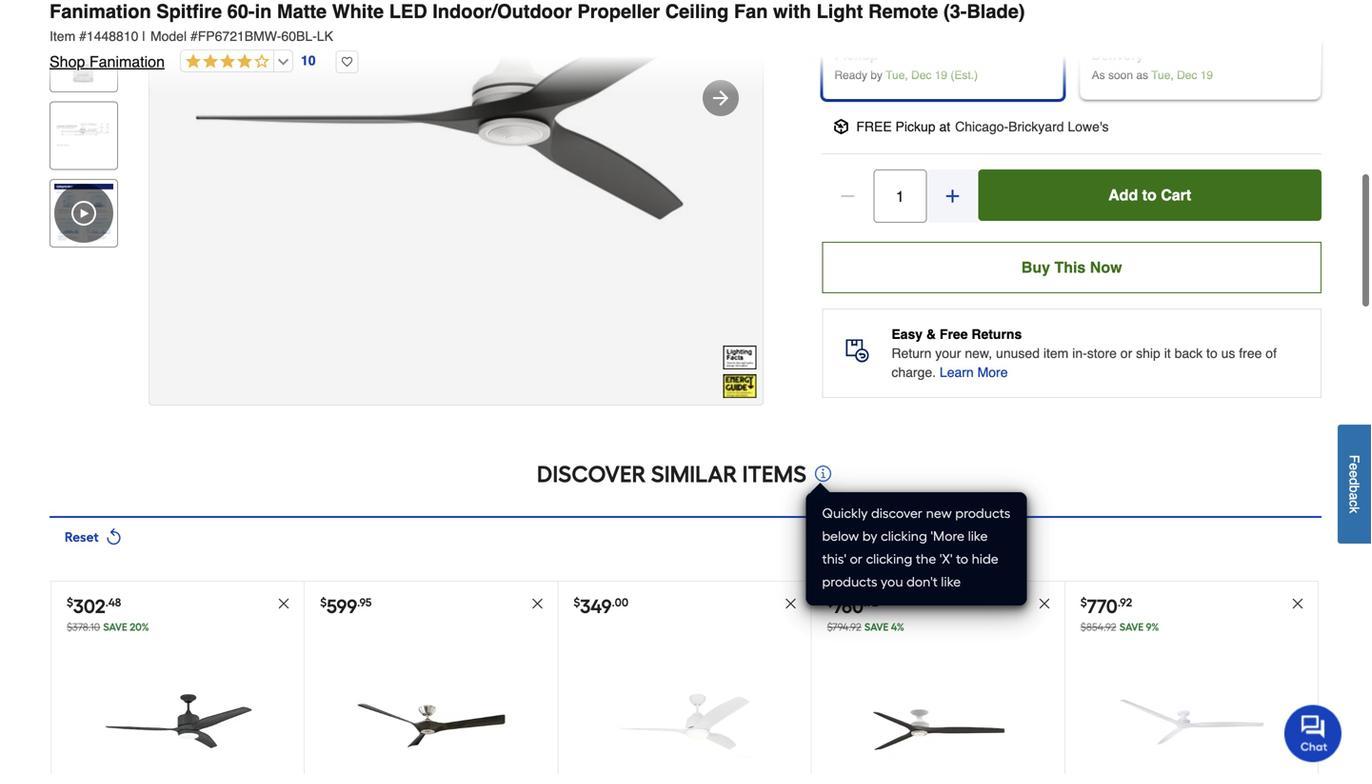 Task type: vqa. For each thing, say whether or not it's contained in the screenshot.
2nd drill from the right
no



Task type: locate. For each thing, give the bounding box(es) containing it.
$ inside $ 349 .00
[[574, 595, 580, 609]]

3 close image from the left
[[1291, 597, 1304, 610]]

60bl-
[[281, 29, 317, 44]]

in
[[255, 0, 272, 22]]

save left the 4%
[[864, 621, 889, 634]]

#
[[79, 29, 87, 44], [190, 29, 198, 44]]

4%
[[891, 621, 904, 634]]

349
[[580, 595, 612, 618]]

2 close image from the left
[[531, 597, 544, 610]]

19 left the (est.)
[[935, 69, 947, 82]]

title image up item
[[54, 0, 113, 10]]

0 horizontal spatial dec
[[911, 69, 932, 82]]

ship
[[1136, 346, 1160, 361]]

fanimation inside fanimation spitfire 60-in matte white led indoor/outdoor propeller ceiling fan with light remote (3-blade) item # 1448810 | model # fp6721bmw-60bl-lk
[[50, 0, 151, 22]]

at
[[939, 119, 950, 134]]

dec left the (est.)
[[911, 69, 932, 82]]

Stepper number input field with increment and decrement buttons number field
[[873, 170, 927, 223]]

2 horizontal spatial close image
[[1291, 597, 1304, 610]]

quickly discover new products below by clicking 'more like this' or clicking the 'x' to hide products you don't like
[[822, 505, 1011, 590]]

2 save from the left
[[864, 621, 889, 634]]

title image left |
[[54, 28, 113, 87]]

# right item
[[79, 29, 87, 44]]

pickup
[[834, 48, 878, 63], [896, 119, 936, 134]]

1 horizontal spatial tue,
[[1151, 69, 1174, 82]]

19
[[935, 69, 947, 82], [1200, 69, 1213, 82]]

by right ready
[[871, 69, 883, 82]]

0 vertical spatial by
[[871, 69, 883, 82]]

tue,
[[886, 69, 908, 82], [1151, 69, 1174, 82]]

save
[[103, 621, 127, 634], [864, 621, 889, 634], [1119, 621, 1144, 634]]

to inside the quickly discover new products below by clicking 'more like this' or clicking the 'x' to hide products you don't like
[[956, 551, 968, 567]]

1 .92 from the left
[[864, 595, 878, 609]]

1 vertical spatial pickup
[[896, 119, 936, 134]]

$ inside $ 770 .92
[[1080, 595, 1087, 609]]

0 vertical spatial pickup
[[834, 48, 878, 63]]

'x'
[[940, 551, 953, 567]]

0 vertical spatial title image
[[54, 0, 113, 10]]

fanimation
[[50, 0, 151, 22], [89, 53, 165, 70]]

lowe's
[[1068, 119, 1109, 134]]

$ inside $ 599 .95
[[320, 595, 327, 609]]

arrow right image
[[709, 87, 732, 110]]

2 horizontal spatial save
[[1119, 621, 1144, 634]]

0 horizontal spatial .92
[[864, 595, 878, 609]]

1 horizontal spatial pickup
[[896, 119, 936, 134]]

close image left "599"
[[277, 597, 291, 610]]

0 vertical spatial like
[[968, 528, 988, 544]]

minus image
[[838, 187, 857, 206]]

1 horizontal spatial to
[[1142, 186, 1157, 204]]

1 title image from the top
[[54, 0, 113, 10]]

to
[[1142, 186, 1157, 204], [1206, 346, 1217, 361], [956, 551, 968, 567]]

pickup up ready
[[834, 48, 878, 63]]

this'
[[822, 551, 847, 567]]

$854.92 save 9%
[[1080, 621, 1159, 634]]

2 title image from the top
[[54, 28, 113, 87]]

$ up "$854.92"
[[1080, 595, 1087, 609]]

2 $ from the left
[[320, 595, 327, 609]]

$
[[67, 595, 73, 609], [320, 595, 327, 609], [574, 595, 580, 609], [827, 595, 834, 609], [1080, 595, 1087, 609]]

save left 9% in the right bottom of the page
[[1119, 621, 1144, 634]]

$ inside $ 760 .92
[[827, 595, 834, 609]]

1 horizontal spatial #
[[190, 29, 198, 44]]

plus image
[[943, 187, 962, 206]]

option group
[[814, 30, 1329, 108]]

.92 for 770
[[1118, 595, 1132, 609]]

1 19 from the left
[[935, 69, 947, 82]]

2 tue, from the left
[[1151, 69, 1174, 82]]

1 dec from the left
[[911, 69, 932, 82]]

2 vertical spatial to
[[956, 551, 968, 567]]

0 vertical spatial clicking
[[881, 528, 927, 544]]

$ up $378.10
[[67, 595, 73, 609]]

propeller
[[577, 0, 660, 22]]

option group containing pickup
[[814, 30, 1329, 108]]

0 horizontal spatial pickup
[[834, 48, 878, 63]]

discover
[[537, 460, 646, 488]]

to left us
[[1206, 346, 1217, 361]]

1 vertical spatial like
[[941, 574, 961, 590]]

e
[[1347, 463, 1362, 470], [1347, 470, 1362, 478]]

0 vertical spatial to
[[1142, 186, 1157, 204]]

products up the ''more'
[[955, 505, 1011, 521]]

save left 20%
[[103, 621, 127, 634]]

clicking up you
[[866, 551, 912, 567]]

fanimation up 1448810
[[50, 0, 151, 22]]

like down 'x'
[[941, 574, 961, 590]]

'more
[[931, 528, 965, 544]]

tue, right ready
[[886, 69, 908, 82]]

3 save from the left
[[1119, 621, 1144, 634]]

or left ship
[[1120, 346, 1132, 361]]

5 $ from the left
[[1080, 595, 1087, 609]]

1 vertical spatial products
[[822, 574, 877, 590]]

1 vertical spatial by
[[862, 528, 878, 544]]

599
[[327, 595, 357, 618]]

.92 inside $ 760 .92
[[864, 595, 878, 609]]

unused
[[996, 346, 1040, 361]]

(est.)
[[951, 69, 978, 82]]

close image
[[784, 597, 797, 610], [1038, 597, 1051, 610], [1291, 597, 1304, 610]]

buy this now
[[1021, 259, 1122, 276]]

to right add
[[1142, 186, 1157, 204]]

1 tue, from the left
[[886, 69, 908, 82]]

9%
[[1146, 621, 1159, 634]]

fanimation  #fp6721bmw-60bl-lk - thumbnail4 image
[[54, 106, 113, 165]]

1 # from the left
[[79, 29, 87, 44]]

0 horizontal spatial to
[[956, 551, 968, 567]]

1 vertical spatial title image
[[54, 28, 113, 87]]

clicking
[[881, 528, 927, 544], [866, 551, 912, 567]]

dec inside the 'pickup ready by tue, dec 19 (est.)'
[[911, 69, 932, 82]]

rotate left image
[[103, 526, 125, 548]]

reset
[[65, 529, 99, 545]]

1 horizontal spatial 19
[[1200, 69, 1213, 82]]

2 close image from the left
[[1038, 597, 1051, 610]]

f
[[1347, 455, 1362, 463]]

0 horizontal spatial tue,
[[886, 69, 908, 82]]

1 close image from the left
[[784, 597, 797, 610]]

$378.10 save 20%
[[67, 621, 149, 634]]

1 horizontal spatial like
[[968, 528, 988, 544]]

remote
[[868, 0, 938, 22]]

fanimation down 1448810
[[89, 53, 165, 70]]

add
[[1108, 186, 1138, 204]]

close image for 760
[[1038, 597, 1051, 610]]

by inside the 'pickup ready by tue, dec 19 (est.)'
[[871, 69, 883, 82]]

0 horizontal spatial products
[[822, 574, 877, 590]]

buy this now button
[[822, 242, 1322, 293]]

craftmade mobi 60-in aged galvanized led indoor/outdoor ceiling fan with light remote (3-blade) image
[[101, 652, 254, 774]]

0 vertical spatial fanimation
[[50, 0, 151, 22]]

to inside easy & free returns return your new, unused item in-store or ship it back to us free of charge.
[[1206, 346, 1217, 361]]

spitfire
[[156, 0, 222, 22]]

products
[[955, 505, 1011, 521], [822, 574, 877, 590]]

products up 760
[[822, 574, 877, 590]]

close image left the 349
[[531, 597, 544, 610]]

clicking down 'discover' on the right
[[881, 528, 927, 544]]

f e e d b a c k button
[[1338, 425, 1371, 544]]

1 close image from the left
[[277, 597, 291, 610]]

close image
[[277, 597, 291, 610], [531, 597, 544, 610]]

1 save from the left
[[103, 621, 127, 634]]

$378.10
[[67, 621, 100, 634]]

delivery as soon as tue, dec 19
[[1092, 48, 1213, 82]]

tue, right as
[[1151, 69, 1174, 82]]

0 vertical spatial or
[[1120, 346, 1132, 361]]

discover
[[871, 505, 923, 521]]

1 horizontal spatial or
[[1120, 346, 1132, 361]]

to inside button
[[1142, 186, 1157, 204]]

discover similar items
[[537, 460, 806, 488]]

e up d
[[1347, 463, 1362, 470]]

# down 'spitfire'
[[190, 29, 198, 44]]

$ left .00
[[574, 595, 580, 609]]

4 $ from the left
[[827, 595, 834, 609]]

0 vertical spatial products
[[955, 505, 1011, 521]]

pickup inside the 'pickup ready by tue, dec 19 (est.)'
[[834, 48, 878, 63]]

by right below
[[862, 528, 878, 544]]

pickup ready by tue, dec 19 (est.)
[[834, 48, 978, 82]]

1 horizontal spatial save
[[864, 621, 889, 634]]

dec right as
[[1177, 69, 1197, 82]]

the
[[916, 551, 936, 567]]

0 horizontal spatial 19
[[935, 69, 947, 82]]

$854.92
[[1080, 621, 1116, 634]]

close image for craftmade mobi 60-in aged galvanized led indoor/outdoor ceiling fan with light remote (3-blade) image
[[277, 597, 291, 610]]

0 horizontal spatial like
[[941, 574, 961, 590]]

1 horizontal spatial .92
[[1118, 595, 1132, 609]]

hide
[[972, 551, 998, 567]]

items
[[742, 460, 806, 488]]

$ up $794.92 at right
[[827, 595, 834, 609]]

$ for 599
[[320, 595, 327, 609]]

lighting guide image
[[723, 346, 756, 369]]

2 .92 from the left
[[1118, 595, 1132, 609]]

3 $ from the left
[[574, 595, 580, 609]]

$ for 760
[[827, 595, 834, 609]]

delivery
[[1092, 48, 1144, 63]]

760
[[834, 595, 864, 618]]

or
[[1120, 346, 1132, 361], [850, 551, 863, 567]]

0 horizontal spatial save
[[103, 621, 127, 634]]

0 horizontal spatial close image
[[784, 597, 797, 610]]

indoor/outdoor
[[432, 0, 572, 22]]

0 horizontal spatial close image
[[277, 597, 291, 610]]

1 horizontal spatial products
[[955, 505, 1011, 521]]

0 horizontal spatial or
[[850, 551, 863, 567]]

charge.
[[891, 365, 936, 380]]

free
[[1239, 346, 1262, 361]]

easy
[[891, 327, 923, 342]]

by inside the quickly discover new products below by clicking 'more like this' or clicking the 'x' to hide products you don't like
[[862, 528, 878, 544]]

.92 inside $ 770 .92
[[1118, 595, 1132, 609]]

1 horizontal spatial dec
[[1177, 69, 1197, 82]]

free pickup at chicago-brickyard lowe's
[[856, 119, 1109, 134]]

19 right as
[[1200, 69, 1213, 82]]

1 vertical spatial or
[[850, 551, 863, 567]]

1448810
[[87, 29, 138, 44]]

1 $ from the left
[[67, 595, 73, 609]]

2 dec from the left
[[1177, 69, 1197, 82]]

2 19 from the left
[[1200, 69, 1213, 82]]

title image
[[54, 0, 113, 10], [54, 28, 113, 87]]

1 horizontal spatial close image
[[531, 597, 544, 610]]

to right 'x'
[[956, 551, 968, 567]]

.92 up the $794.92 save 4% on the bottom of page
[[864, 595, 878, 609]]

discover similar items heading
[[537, 455, 806, 493]]

$ inside $ 302 .48
[[67, 595, 73, 609]]

0 horizontal spatial #
[[79, 29, 87, 44]]

close image for modern forms torque 58-in brushed nickel indoor/outdoor smart ceiling fan with remote (3-blade) image
[[531, 597, 544, 610]]

pickup left at
[[896, 119, 936, 134]]

back
[[1175, 346, 1203, 361]]

return
[[891, 346, 932, 361]]

like up hide
[[968, 528, 988, 544]]

or right "this'"
[[850, 551, 863, 567]]

1 horizontal spatial close image
[[1038, 597, 1051, 610]]

free
[[856, 119, 892, 134]]

learn more link
[[940, 363, 1008, 382]]

$ 349 .00
[[574, 595, 629, 618]]

e up b
[[1347, 470, 1362, 478]]

close image for 770
[[1291, 597, 1304, 610]]

2 horizontal spatial to
[[1206, 346, 1217, 361]]

.92 up the $854.92 save 9%
[[1118, 595, 1132, 609]]

$ left .95
[[320, 595, 327, 609]]

$ 302 .48
[[67, 595, 121, 618]]

19 inside the 'pickup ready by tue, dec 19 (est.)'
[[935, 69, 947, 82]]

1 vertical spatial to
[[1206, 346, 1217, 361]]



Task type: describe. For each thing, give the bounding box(es) containing it.
buy
[[1021, 259, 1050, 276]]

f e e d b a c k
[[1347, 455, 1362, 513]]

k
[[1347, 507, 1362, 513]]

shop fanimation
[[50, 53, 165, 70]]

fanimation  #fp6721bmw-60bl-lk image
[[149, 0, 763, 405]]

$ for 302
[[67, 595, 73, 609]]

you
[[881, 574, 903, 590]]

as
[[1092, 69, 1105, 82]]

$794.92 save 4%
[[827, 621, 904, 634]]

fanimation spitfire 72-in matte white color-changing led indoor/outdoor flush mount smart propeller ceiling fan with light remote (3-blade) image
[[862, 652, 1014, 774]]

your
[[935, 346, 961, 361]]

3.8 stars image
[[181, 53, 269, 71]]

now
[[1090, 259, 1122, 276]]

cart
[[1161, 186, 1191, 204]]

ready
[[834, 69, 867, 82]]

new
[[926, 505, 952, 521]]

302
[[73, 595, 105, 618]]

as
[[1136, 69, 1148, 82]]

more
[[977, 365, 1008, 380]]

$ 760 .92
[[827, 595, 878, 618]]

with
[[773, 0, 811, 22]]

save for 770
[[1119, 621, 1144, 634]]

add to cart
[[1108, 186, 1191, 204]]

19 inside delivery as soon as tue, dec 19
[[1200, 69, 1213, 82]]

chat invite button image
[[1284, 704, 1342, 762]]

brickyard
[[1008, 119, 1064, 134]]

ceiling
[[665, 0, 729, 22]]

tue, inside delivery as soon as tue, dec 19
[[1151, 69, 1174, 82]]

1 vertical spatial fanimation
[[89, 53, 165, 70]]

1 e from the top
[[1347, 463, 1362, 470]]

dec inside delivery as soon as tue, dec 19
[[1177, 69, 1197, 82]]

easy & free returns return your new, unused item in-store or ship it back to us free of charge.
[[891, 327, 1277, 380]]

$ 770 .92
[[1080, 595, 1132, 618]]

model
[[150, 29, 187, 44]]

|
[[142, 29, 146, 44]]

10
[[301, 53, 316, 68]]

store
[[1087, 346, 1117, 361]]

.92 for 760
[[864, 595, 878, 609]]

of
[[1266, 346, 1277, 361]]

below
[[822, 528, 859, 544]]

d
[[1347, 478, 1362, 485]]

learn more
[[940, 365, 1008, 380]]

or inside easy & free returns return your new, unused item in-store or ship it back to us free of charge.
[[1120, 346, 1132, 361]]

(3-
[[943, 0, 967, 22]]

c
[[1347, 500, 1362, 507]]

save for 302
[[103, 621, 127, 634]]

1 vertical spatial clicking
[[866, 551, 912, 567]]

.48
[[105, 595, 121, 609]]

similar
[[651, 460, 737, 488]]

it
[[1164, 346, 1171, 361]]

item
[[50, 29, 75, 44]]

tue, inside the 'pickup ready by tue, dec 19 (est.)'
[[886, 69, 908, 82]]

generation lighting avila coastal 54 52-in matte white led indoor/outdoor propeller ceiling fan with light remote (3-blade) image
[[608, 652, 761, 774]]

info outlined image
[[812, 463, 834, 485]]

or inside the quickly discover new products below by clicking 'more like this' or clicking the 'x' to hide products you don't like
[[850, 551, 863, 567]]

770
[[1087, 595, 1118, 618]]

learn
[[940, 365, 974, 380]]

.00
[[612, 595, 629, 609]]

item
[[1043, 346, 1069, 361]]

fanimation spitfire 96-in matte white color-changing led indoor/outdoor flush mount smart propeller ceiling fan with light remote (3-blade) image
[[1115, 652, 1268, 774]]

$ for 770
[[1080, 595, 1087, 609]]

matte
[[277, 0, 327, 22]]

60-
[[227, 0, 255, 22]]

fp6721bmw-
[[198, 29, 281, 44]]

save for 760
[[864, 621, 889, 634]]

free
[[940, 327, 968, 342]]

add to cart button
[[978, 170, 1322, 221]]

a
[[1347, 493, 1362, 500]]

fanimation spitfire 60-in matte white led indoor/outdoor propeller ceiling fan with light remote (3-blade) item # 1448810 | model # fp6721bmw-60bl-lk
[[50, 0, 1025, 44]]

light
[[817, 0, 863, 22]]

2 # from the left
[[190, 29, 198, 44]]

.95
[[357, 595, 372, 609]]

2 e from the top
[[1347, 470, 1362, 478]]

b
[[1347, 485, 1362, 493]]

item number 1 4 4 8 8 1 0 and model number f p 6 7 2 1 b m w - 6 0 b l - l k element
[[50, 27, 1322, 46]]

shop
[[50, 53, 85, 70]]

don't
[[907, 574, 938, 590]]

pickup image
[[833, 119, 849, 134]]

20%
[[130, 621, 149, 634]]

$ 599 .95
[[320, 595, 372, 618]]

quickly
[[822, 505, 868, 521]]

in-
[[1072, 346, 1087, 361]]

heart outline image
[[336, 50, 359, 73]]

$ for 349
[[574, 595, 580, 609]]

energy guide image
[[723, 374, 756, 398]]

chicago-
[[955, 119, 1008, 134]]

&
[[926, 327, 936, 342]]

fan
[[734, 0, 768, 22]]

lk
[[317, 29, 333, 44]]

soon
[[1108, 69, 1133, 82]]

returns
[[972, 327, 1022, 342]]

this
[[1054, 259, 1086, 276]]

led
[[389, 0, 427, 22]]

modern forms torque 58-in brushed nickel indoor/outdoor smart ceiling fan with remote (3-blade) image
[[355, 652, 507, 774]]

white
[[332, 0, 384, 22]]



